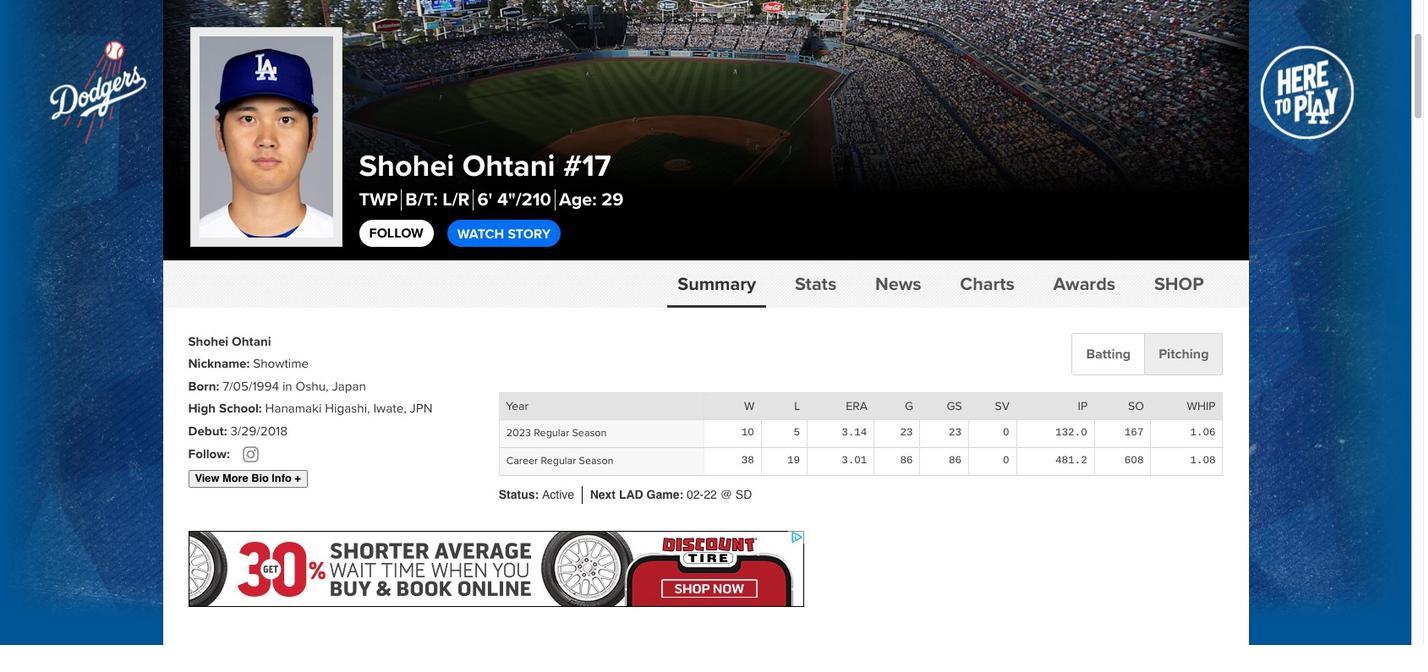 Task type: locate. For each thing, give the bounding box(es) containing it.
debut:
[[188, 424, 227, 440]]

2 23 from the left
[[949, 427, 962, 439]]

season up "career regular season"
[[572, 426, 607, 440]]

group
[[499, 333, 1223, 375]]

status:
[[499, 488, 539, 501]]

23 down gs
[[949, 427, 962, 439]]

shohei up b/t:
[[359, 148, 455, 186]]

more
[[222, 472, 248, 485]]

regular up "career regular season"
[[534, 426, 569, 440]]

ohtani inside shohei ohtani #17 twp b/t: l/r 6' 4"/210 age: 29
[[462, 148, 555, 186]]

status: active
[[499, 488, 574, 501]]

regular down 2023 regular season
[[541, 454, 576, 468]]

1 vertical spatial regular
[[541, 454, 576, 468]]

ohtani
[[462, 148, 555, 186], [232, 334, 271, 350]]

view more bio info + button
[[188, 470, 308, 488]]

0
[[1003, 427, 1009, 439], [1003, 455, 1009, 467]]

season for career regular season
[[579, 454, 614, 468]]

regular
[[534, 426, 569, 440], [541, 454, 576, 468]]

ohtani up 4"/210
[[462, 148, 555, 186]]

1 0 from the top
[[1003, 427, 1009, 439]]

38
[[741, 455, 754, 467]]

1.08
[[1190, 455, 1216, 467]]

23
[[900, 427, 913, 439], [949, 427, 962, 439]]

jpn
[[410, 401, 433, 417]]

instagram icon image
[[0, 109, 224, 535]]

86 down gs
[[949, 455, 962, 467]]

132.0
[[1055, 427, 1087, 439]]

ohtani up showtime
[[232, 334, 271, 350]]

shohei for nickname:
[[188, 334, 228, 350]]

1 vertical spatial ohtani
[[232, 334, 271, 350]]

season up next
[[579, 454, 614, 468]]

shop
[[1154, 273, 1204, 295]]

season
[[572, 426, 607, 440], [579, 454, 614, 468]]

19
[[787, 455, 800, 467]]

watch story link
[[447, 219, 561, 247]]

shohei up nickname:
[[188, 334, 228, 350]]

0 vertical spatial 0
[[1003, 427, 1009, 439]]

regular for career
[[541, 454, 576, 468]]

info
[[272, 472, 292, 485]]

next lad game: 02-22 @ sd
[[590, 488, 752, 501]]

1.06
[[1190, 427, 1216, 439]]

active
[[542, 488, 574, 501]]

0 horizontal spatial shohei
[[188, 334, 228, 350]]

in
[[282, 379, 292, 395]]

shohei
[[359, 148, 455, 186], [188, 334, 228, 350]]

batting
[[1086, 345, 1131, 362]]

1 vertical spatial shohei
[[188, 334, 228, 350]]

pitching button
[[1145, 333, 1223, 375]]

regular for 2023
[[534, 426, 569, 440]]

0 vertical spatial regular
[[534, 426, 569, 440]]

shohei inside shohei ohtani nickname: showtime born: 7/05/1994                                    in oshu, japan high school: hanamaki higashi, iwate, jpn debut: 3/29/2018
[[188, 334, 228, 350]]

twp
[[359, 188, 398, 210]]

2 86 from the left
[[949, 455, 962, 467]]

0 vertical spatial shohei
[[359, 148, 455, 186]]

ohtani inside shohei ohtani nickname: showtime born: 7/05/1994                                    in oshu, japan high school: hanamaki higashi, iwate, jpn debut: 3/29/2018
[[232, 334, 271, 350]]

3.01
[[842, 455, 867, 467]]

japan
[[332, 379, 366, 395]]

5
[[794, 427, 800, 439]]

481.2
[[1055, 455, 1087, 467]]

born:
[[188, 379, 219, 395]]

follow button
[[359, 219, 434, 247]]

awards link
[[1043, 260, 1126, 307]]

sv
[[995, 399, 1010, 413]]

arrow down image
[[0, 0, 397, 134]]

shop link
[[1144, 260, 1214, 307]]

0 horizontal spatial 23
[[900, 427, 913, 439]]

view
[[195, 472, 219, 485]]

1 vertical spatial 0
[[1003, 455, 1009, 467]]

awards
[[1053, 273, 1115, 295]]

career
[[506, 454, 538, 468]]

gs
[[947, 399, 962, 413]]

1 horizontal spatial ohtani
[[462, 148, 555, 186]]

lad
[[619, 488, 643, 501]]

group containing batting
[[499, 333, 1223, 375]]

instagram image
[[243, 447, 259, 463]]

year
[[506, 399, 529, 413], [506, 399, 529, 413]]

1 horizontal spatial shohei
[[359, 148, 455, 186]]

0 vertical spatial ohtani
[[462, 148, 555, 186]]

1 vertical spatial season
[[579, 454, 614, 468]]

ohtani for nickname:
[[232, 334, 271, 350]]

0 horizontal spatial ohtani
[[232, 334, 271, 350]]

6'
[[477, 188, 493, 210]]

23 down 'g' at the right
[[900, 427, 913, 439]]

2023
[[506, 426, 531, 440]]

age:
[[559, 188, 597, 210]]

2023 regular season
[[506, 426, 607, 440]]

02-
[[687, 488, 704, 501]]

batting link
[[1072, 333, 1145, 375]]

g
[[905, 399, 913, 413]]

7/05/1994
[[223, 379, 279, 395]]

1 horizontal spatial 86
[[949, 455, 962, 467]]

game:
[[647, 488, 683, 501]]

close icon image
[[0, 0, 433, 320]]

0 horizontal spatial 86
[[900, 455, 913, 467]]

shohei inside shohei ohtani #17 twp b/t: l/r 6' 4"/210 age: 29
[[359, 148, 455, 186]]

2 0 from the top
[[1003, 455, 1009, 467]]

oshu,
[[296, 379, 329, 395]]

86 right 3.01
[[900, 455, 913, 467]]

1 horizontal spatial 23
[[949, 427, 962, 439]]

86
[[900, 455, 913, 467], [949, 455, 962, 467]]

summary
[[678, 273, 756, 295]]

career regular season
[[506, 454, 614, 468]]

0 vertical spatial season
[[572, 426, 607, 440]]



Task type: vqa. For each thing, say whether or not it's contained in the screenshot.
L/R
yes



Task type: describe. For each thing, give the bounding box(es) containing it.
w
[[744, 399, 755, 413]]

@
[[720, 488, 732, 501]]

high
[[188, 401, 216, 417]]

arrow contract icon image
[[0, 0, 355, 105]]

iwate,
[[373, 401, 406, 417]]

news
[[875, 273, 921, 295]]

shohei ohtani nickname: showtime born: 7/05/1994                                    in oshu, japan high school: hanamaki higashi, iwate, jpn debut: 3/29/2018
[[188, 334, 433, 440]]

tiktok icon image
[[36, 0, 205, 119]]

next
[[590, 488, 616, 501]]

l/r
[[442, 188, 470, 210]]

167 link
[[1125, 427, 1144, 439]]

3.14
[[842, 427, 867, 439]]

stats link
[[785, 260, 847, 307]]

hanamaki
[[265, 401, 322, 417]]

watch story
[[457, 225, 551, 242]]

higashi,
[[325, 401, 370, 417]]

view more bio info +
[[195, 472, 301, 485]]

pitching
[[1159, 345, 1209, 362]]

story
[[508, 225, 551, 242]]

batting button
[[1072, 333, 1145, 375]]

3/29/2018
[[230, 424, 288, 440]]

showtime
[[253, 356, 309, 372]]

season for 2023 regular season
[[572, 426, 607, 440]]

shohei ohtani #17 twp b/t: l/r 6' 4"/210 age: 29
[[359, 148, 624, 210]]

stats
[[795, 273, 837, 295]]

whip
[[1187, 399, 1216, 413]]

so
[[1128, 399, 1144, 413]]

charts link
[[950, 260, 1025, 307]]

arrow expand icon image
[[0, 0, 355, 105]]

29
[[601, 188, 624, 210]]

shohei ohtani image
[[190, 27, 342, 247]]

news link
[[865, 260, 932, 307]]

school:
[[219, 401, 262, 417]]

summary link
[[667, 260, 766, 307]]

ohtani for #17
[[462, 148, 555, 186]]

follow
[[369, 225, 423, 241]]

b/t:
[[405, 188, 438, 210]]

watch
[[457, 225, 504, 242]]

1 23 from the left
[[900, 427, 913, 439]]

0 for 2023 regular season
[[1003, 427, 1009, 439]]

nickname:
[[188, 356, 250, 372]]

follow:
[[188, 446, 230, 462]]

shohei for #17
[[359, 148, 455, 186]]

+
[[295, 472, 301, 485]]

1 86 from the left
[[900, 455, 913, 467]]

167
[[1125, 427, 1144, 439]]

l
[[794, 399, 800, 413]]

10
[[741, 427, 754, 439]]

advertisement region
[[188, 531, 804, 607]]

ip
[[1078, 399, 1088, 413]]

#17
[[563, 148, 611, 186]]

22
[[704, 488, 717, 501]]

608
[[1125, 455, 1144, 467]]

youtube icon image
[[132, 170, 565, 475]]

sd
[[736, 488, 752, 501]]

pitching link
[[1145, 333, 1223, 375]]

charts
[[960, 273, 1015, 295]]

bio
[[251, 472, 269, 485]]

4"/210
[[497, 188, 551, 210]]

0 for career regular season
[[1003, 455, 1009, 467]]

era
[[846, 399, 868, 413]]



